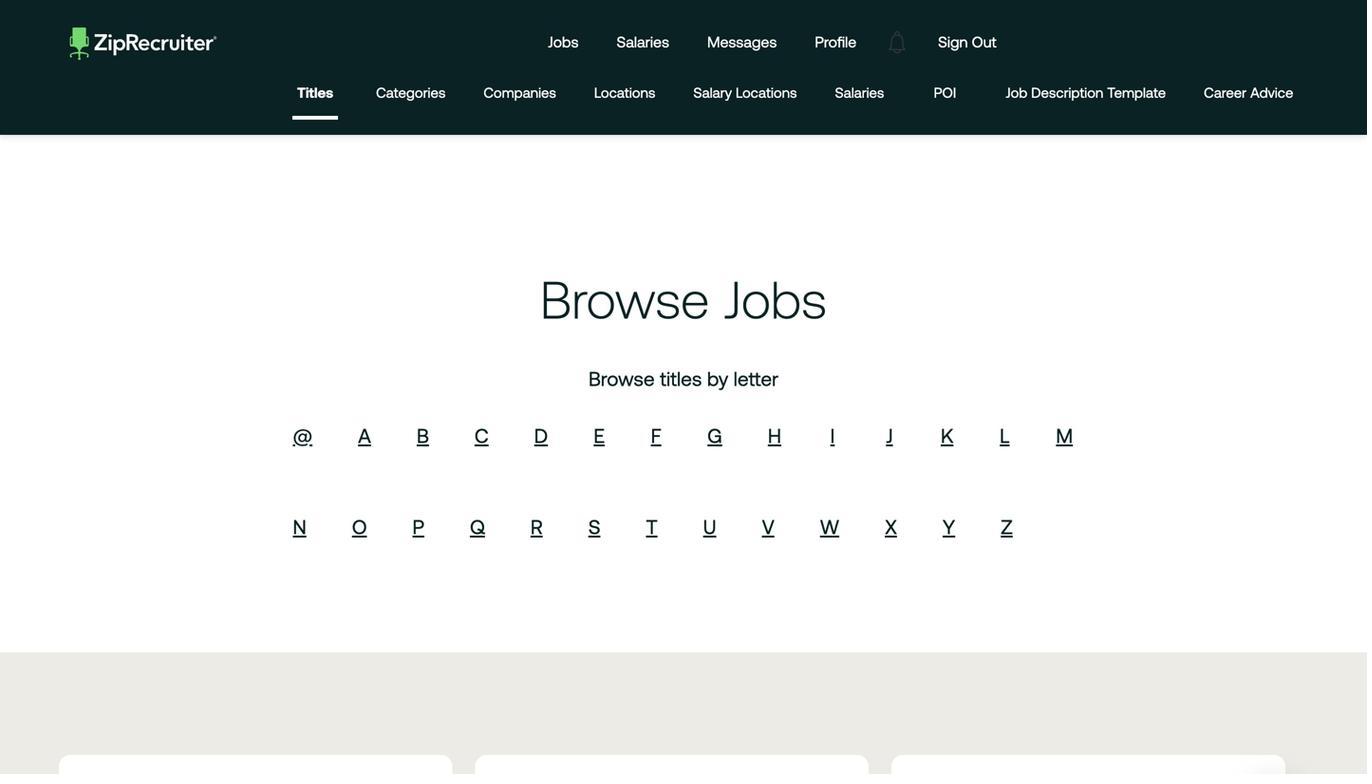 Task type: locate. For each thing, give the bounding box(es) containing it.
companies link
[[484, 69, 556, 119]]

l link
[[1000, 424, 1010, 447]]

0 vertical spatial titles
[[297, 84, 333, 100]]

job
[[1006, 84, 1028, 100]]

locations
[[594, 84, 656, 100], [736, 84, 797, 100]]

b
[[417, 424, 429, 447]]

locations down main element
[[594, 84, 656, 100]]

categories link
[[376, 69, 446, 119]]

browse jobs
[[540, 270, 827, 329]]

salaries link
[[603, 15, 684, 69], [835, 69, 885, 119]]

main element
[[55, 15, 1313, 69]]

1 horizontal spatial jobs
[[724, 270, 827, 329]]

poi
[[934, 84, 957, 100]]

0 horizontal spatial jobs
[[548, 33, 579, 51]]

t link
[[646, 516, 658, 538]]

1 vertical spatial salaries
[[835, 84, 885, 100]]

q
[[470, 516, 485, 538]]

jobs up companies
[[548, 33, 579, 51]]

ziprecruiter image
[[70, 27, 217, 60]]

1 horizontal spatial locations
[[736, 84, 797, 100]]

k
[[941, 424, 954, 447]]

1 vertical spatial browse
[[589, 367, 655, 390]]

m
[[1056, 424, 1073, 447]]

z link
[[1001, 516, 1013, 538]]

job description template link
[[1006, 69, 1166, 119]]

0 vertical spatial salaries
[[617, 33, 670, 51]]

w
[[820, 516, 840, 538]]

v link
[[762, 516, 775, 538]]

a
[[358, 424, 371, 447]]

browse
[[540, 270, 710, 329], [589, 367, 655, 390]]

poi link
[[923, 69, 968, 119]]

salaries up the locations link
[[617, 33, 670, 51]]

e
[[594, 424, 605, 447]]

salary locations
[[694, 84, 797, 100]]

salaries link right the "jobs" link
[[603, 15, 684, 69]]

j link
[[886, 424, 893, 447]]

z
[[1001, 516, 1013, 538]]

messages
[[708, 33, 777, 51]]

locations link
[[594, 69, 656, 119]]

salaries
[[617, 33, 670, 51], [835, 84, 885, 100]]

0 horizontal spatial titles
[[297, 84, 333, 100]]

out
[[972, 33, 997, 51]]

0 vertical spatial jobs
[[548, 33, 579, 51]]

jobs up 'letter'
[[724, 270, 827, 329]]

salaries inside the tabs element
[[835, 84, 885, 100]]

sign out link
[[924, 15, 1011, 69]]

y link
[[943, 516, 956, 538]]

jobs link
[[534, 15, 593, 69]]

by
[[707, 367, 729, 390]]

tabs element
[[293, 69, 1313, 119]]

j
[[886, 424, 893, 447]]

1 horizontal spatial salaries link
[[835, 69, 885, 119]]

u
[[703, 516, 717, 538]]

h link
[[768, 424, 782, 447]]

job description template
[[1006, 84, 1166, 100]]

locations right salary
[[736, 84, 797, 100]]

0 horizontal spatial salaries
[[617, 33, 670, 51]]

m link
[[1056, 424, 1073, 447]]

letter
[[734, 367, 779, 390]]

career
[[1204, 84, 1247, 100]]

h
[[768, 424, 782, 447]]

notifications image
[[876, 20, 919, 64]]

template
[[1108, 84, 1166, 100]]

locations inside salary locations link
[[736, 84, 797, 100]]

1 horizontal spatial salaries
[[835, 84, 885, 100]]

1 vertical spatial titles
[[660, 367, 702, 390]]

2 locations from the left
[[736, 84, 797, 100]]

titles link
[[293, 69, 338, 116]]

e link
[[594, 424, 605, 447]]

1 vertical spatial jobs
[[724, 270, 827, 329]]

profile link
[[801, 15, 871, 69]]

jobs
[[548, 33, 579, 51], [724, 270, 827, 329]]

0 horizontal spatial locations
[[594, 84, 656, 100]]

salaries link down 'profile'
[[835, 69, 885, 119]]

salaries down profile link at the top right
[[835, 84, 885, 100]]

titles
[[297, 84, 333, 100], [660, 367, 702, 390]]

0 vertical spatial browse
[[540, 270, 710, 329]]

c link
[[475, 424, 489, 447]]

career advice
[[1204, 84, 1294, 100]]

salaries inside main element
[[617, 33, 670, 51]]

description
[[1032, 84, 1104, 100]]



Task type: describe. For each thing, give the bounding box(es) containing it.
c
[[475, 424, 489, 447]]

v
[[762, 516, 775, 538]]

n
[[293, 516, 306, 538]]

1 locations from the left
[[594, 84, 656, 100]]

p
[[413, 516, 425, 538]]

o link
[[352, 516, 367, 538]]

categories
[[376, 84, 446, 100]]

jobs inside main element
[[548, 33, 579, 51]]

t
[[646, 516, 658, 538]]

s link
[[589, 516, 601, 538]]

a link
[[358, 424, 371, 447]]

salary
[[694, 84, 732, 100]]

r link
[[531, 516, 543, 538]]

s
[[589, 516, 601, 538]]

i
[[831, 424, 835, 447]]

p link
[[413, 516, 425, 538]]

f link
[[651, 424, 662, 447]]

x
[[885, 516, 897, 538]]

g
[[708, 424, 723, 447]]

messages link
[[693, 15, 791, 69]]

l
[[1000, 424, 1010, 447]]

k link
[[941, 424, 954, 447]]

w link
[[820, 516, 840, 538]]

browse for browse jobs
[[540, 270, 710, 329]]

@
[[293, 424, 313, 447]]

d
[[534, 424, 548, 447]]

o
[[352, 516, 367, 538]]

i link
[[831, 424, 835, 447]]

q link
[[470, 516, 485, 538]]

sign out
[[938, 33, 997, 51]]

0 horizontal spatial salaries link
[[603, 15, 684, 69]]

titles inside "link"
[[297, 84, 333, 100]]

x link
[[885, 516, 897, 538]]

r
[[531, 516, 543, 538]]

@ link
[[293, 424, 313, 447]]

d link
[[534, 424, 548, 447]]

1 horizontal spatial titles
[[660, 367, 702, 390]]

browse for browse titles by letter
[[589, 367, 655, 390]]

sign
[[938, 33, 968, 51]]

n link
[[293, 516, 306, 538]]

u link
[[703, 516, 717, 538]]

advice
[[1251, 84, 1294, 100]]

browse titles by letter
[[589, 367, 779, 390]]

b link
[[417, 424, 429, 447]]

salary locations link
[[694, 69, 797, 119]]

y
[[943, 516, 956, 538]]

f
[[651, 424, 662, 447]]

career advice link
[[1204, 69, 1294, 119]]

g link
[[708, 424, 723, 447]]

profile
[[815, 33, 857, 51]]

companies
[[484, 84, 556, 100]]



Task type: vqa. For each thing, say whether or not it's contained in the screenshot.
the leftmost Locations
yes



